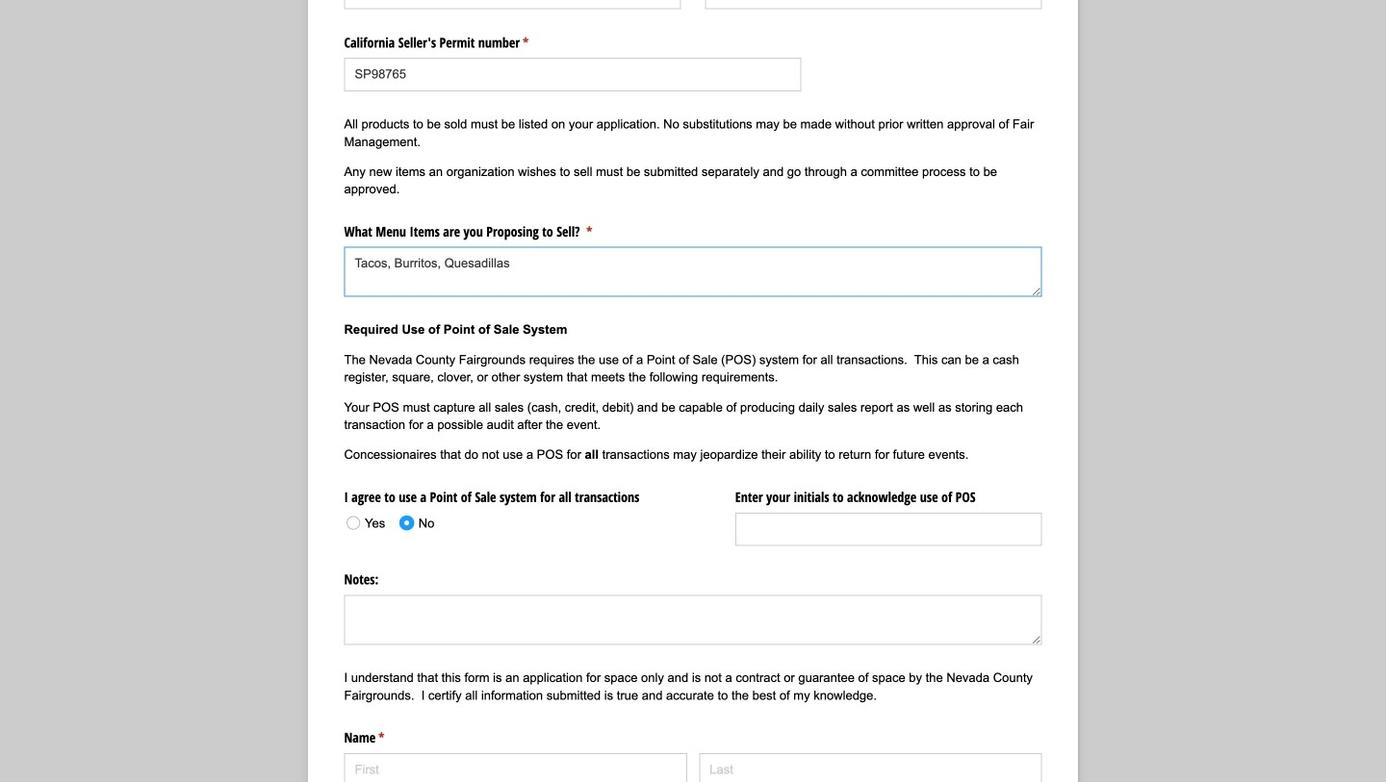 Task type: describe. For each thing, give the bounding box(es) containing it.
Last text field
[[699, 754, 1042, 783]]



Task type: locate. For each thing, give the bounding box(es) containing it.
None text field
[[735, 513, 1042, 546], [344, 595, 1042, 646], [735, 513, 1042, 546], [344, 595, 1042, 646]]

None text field
[[344, 0, 681, 9], [705, 0, 1042, 9], [344, 58, 801, 92], [344, 247, 1042, 297], [344, 0, 681, 9], [705, 0, 1042, 9], [344, 58, 801, 92], [344, 247, 1042, 297]]

None radio
[[393, 508, 434, 537]]

None radio
[[340, 508, 398, 537]]

First text field
[[344, 754, 687, 783]]



Task type: vqa. For each thing, say whether or not it's contained in the screenshot.
Address Line 2 text box
no



